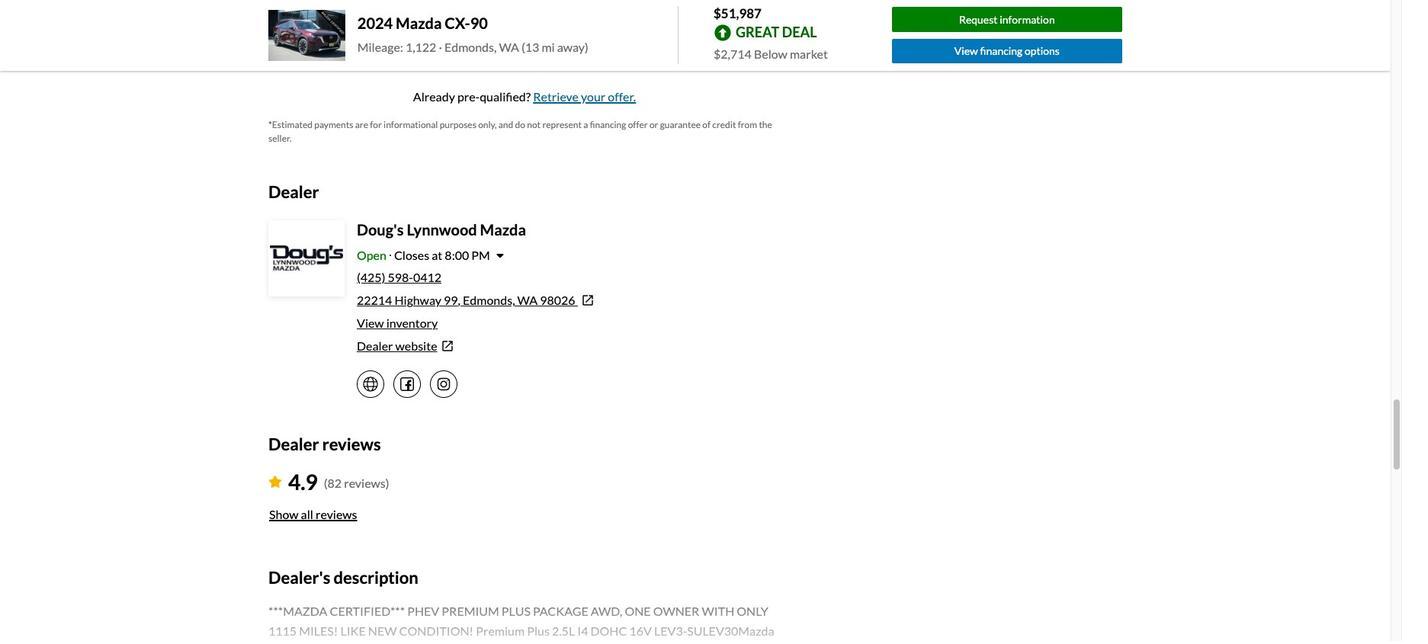 Task type: locate. For each thing, give the bounding box(es) containing it.
pre-
[[424, 10, 446, 24], [458, 89, 480, 104]]

wa inside the 2024 mazda cx-90 mileage: 1,122 · edmonds, wa (13 mi away)
[[499, 40, 519, 54]]

0 horizontal spatial mazda
[[396, 14, 442, 32]]

great deal
[[736, 23, 817, 40]]

1,122
[[406, 40, 437, 54]]

get
[[597, 10, 614, 24]]

98026
[[540, 293, 575, 308]]

represent
[[543, 119, 582, 130]]

edmonds, right ,
[[463, 293, 515, 308]]

1 vertical spatial pre-
[[458, 89, 480, 104]]

do
[[515, 119, 525, 130]]

a right the 'submit'
[[415, 10, 422, 24]]

away)
[[557, 40, 589, 54]]

0 vertical spatial your
[[617, 10, 641, 24]]

your
[[617, 10, 641, 24], [581, 89, 606, 104]]

pre- up "purposes"
[[458, 89, 480, 104]]

a
[[415, 10, 422, 24], [584, 119, 588, 130]]

0 horizontal spatial a
[[415, 10, 422, 24]]

0 horizontal spatial pre-
[[424, 10, 446, 24]]

financing down sound good? submit a pre-qualification request now to get your personalized rates.
[[494, 46, 543, 61]]

1 horizontal spatial options
[[1025, 45, 1060, 58]]

dealer
[[268, 181, 319, 202], [357, 339, 393, 353], [268, 434, 319, 455]]

options down information
[[1025, 45, 1060, 58]]

your right get
[[617, 10, 641, 24]]

open closes at 8:00 pm
[[357, 248, 490, 263]]

1 horizontal spatial view financing options
[[955, 45, 1060, 58]]

view financing options button down request information "button"
[[892, 39, 1123, 64]]

doug's lynnwood mazda
[[357, 221, 526, 239]]

mazda up caret down image
[[480, 221, 526, 239]]

1 vertical spatial reviews
[[316, 507, 357, 521]]

mazda
[[396, 14, 442, 32], [480, 221, 526, 239]]

options
[[1025, 45, 1060, 58], [545, 46, 585, 61]]

0 vertical spatial mazda
[[396, 14, 442, 32]]

0 vertical spatial pre-
[[424, 10, 446, 24]]

options for second view financing options button from left
[[545, 46, 585, 61]]

1 horizontal spatial view financing options button
[[892, 39, 1123, 64]]

cx-
[[445, 14, 470, 32]]

·
[[439, 40, 442, 54]]

open
[[357, 248, 387, 263]]

financing left offer
[[590, 119, 626, 130]]

1 horizontal spatial a
[[584, 119, 588, 130]]

mazda up 1,122
[[396, 14, 442, 32]]

2024 mazda cx-90 mileage: 1,122 · edmonds, wa (13 mi away)
[[358, 14, 589, 54]]

request
[[959, 13, 998, 26]]

dealer reviews
[[268, 434, 381, 455]]

0 horizontal spatial view financing options
[[464, 46, 585, 61]]

view down 22214
[[357, 316, 384, 331]]

view financing options for second view financing options button from left
[[464, 46, 585, 61]]

1 vertical spatial your
[[581, 89, 606, 104]]

view financing options down request information "button"
[[955, 45, 1060, 58]]

0 vertical spatial edmonds,
[[445, 40, 497, 54]]

wa left (13
[[499, 40, 519, 54]]

closes
[[394, 248, 429, 263]]

dealer for dealer website
[[357, 339, 393, 353]]

rates.
[[714, 10, 744, 24]]

purposes
[[440, 119, 477, 130]]

view financing options down sound good? submit a pre-qualification request now to get your personalized rates.
[[464, 46, 585, 61]]

8:00
[[445, 248, 469, 263]]

wa left the 98026
[[518, 293, 538, 308]]

website
[[395, 339, 437, 353]]

dealer website link
[[357, 337, 781, 356]]

view down "request"
[[955, 45, 978, 58]]

wa
[[499, 40, 519, 54], [518, 293, 538, 308]]

reviews right "all"
[[316, 507, 357, 521]]

retrieve
[[533, 89, 579, 104]]

0 horizontal spatial options
[[545, 46, 585, 61]]

0412
[[413, 270, 442, 285]]

and
[[499, 119, 513, 130]]

1 horizontal spatial your
[[617, 10, 641, 24]]

dealer down view inventory link
[[357, 339, 393, 353]]

doug's lynnwood mazda link
[[357, 221, 526, 239]]

to
[[584, 10, 595, 24]]

edmonds,
[[445, 40, 497, 54], [463, 293, 515, 308]]

dealer down seller.
[[268, 181, 319, 202]]

reviews
[[322, 434, 381, 455], [316, 507, 357, 521]]

retrieve your offer. link
[[533, 89, 636, 104]]

1 vertical spatial dealer
[[357, 339, 393, 353]]

0 horizontal spatial view financing options button
[[455, 39, 594, 69]]

options for first view financing options button from the left
[[1025, 45, 1060, 58]]

informational
[[384, 119, 438, 130]]

inventory
[[386, 316, 438, 331]]

mazda inside the 2024 mazda cx-90 mileage: 1,122 · edmonds, wa (13 mi away)
[[396, 14, 442, 32]]

view financing options
[[955, 45, 1060, 58], [464, 46, 585, 61]]

your left offer.
[[581, 89, 606, 104]]

1 horizontal spatial mazda
[[480, 221, 526, 239]]

financing down request information "button"
[[980, 45, 1023, 58]]

submit
[[375, 10, 413, 24]]

at
[[432, 248, 443, 263]]

reviews up '4.9 (82 reviews)' at the bottom left
[[322, 434, 381, 455]]

are
[[355, 119, 368, 130]]

of
[[703, 119, 711, 130]]

view inventory link
[[357, 316, 438, 331]]

pre- up ·
[[424, 10, 446, 24]]

1 horizontal spatial view
[[464, 46, 492, 61]]

reviews)
[[344, 476, 389, 490]]

offer.
[[608, 89, 636, 104]]

view financing options button
[[892, 39, 1123, 64], [455, 39, 594, 69]]

good?
[[341, 10, 373, 24]]

edmonds, inside the 2024 mazda cx-90 mileage: 1,122 · edmonds, wa (13 mi away)
[[445, 40, 497, 54]]

request
[[515, 10, 556, 24]]

doug's lynnwood mazda image
[[270, 222, 343, 295]]

all
[[301, 507, 313, 521]]

request information
[[959, 13, 1055, 26]]

4.9
[[288, 469, 318, 495]]

2 vertical spatial dealer
[[268, 434, 319, 455]]

1 horizontal spatial financing
[[590, 119, 626, 130]]

financing inside *estimated payments are for informational purposes only, and do not represent a financing offer or guarantee of credit from the seller.
[[590, 119, 626, 130]]

view down the 90
[[464, 46, 492, 61]]

view financing options button down sound good? submit a pre-qualification request now to get your personalized rates.
[[455, 39, 594, 69]]

options right (13
[[545, 46, 585, 61]]

personalized
[[644, 10, 712, 24]]

*estimated payments are for informational purposes only, and do not represent a financing offer or guarantee of credit from the seller.
[[268, 119, 772, 144]]

(425)
[[357, 270, 385, 285]]

edmonds, down the 90
[[445, 40, 497, 54]]

1 vertical spatial mazda
[[480, 221, 526, 239]]

0 vertical spatial wa
[[499, 40, 519, 54]]

already
[[413, 89, 455, 104]]

0 horizontal spatial view
[[357, 316, 384, 331]]

dealer up 4.9
[[268, 434, 319, 455]]

(425) 598-0412
[[357, 270, 442, 285]]

a right "represent"
[[584, 119, 588, 130]]

qualified?
[[480, 89, 531, 104]]

dealer for dealer
[[268, 181, 319, 202]]

1 vertical spatial a
[[584, 119, 588, 130]]

0 vertical spatial reviews
[[322, 434, 381, 455]]

1 horizontal spatial pre-
[[458, 89, 480, 104]]

the
[[759, 119, 772, 130]]

0 vertical spatial dealer
[[268, 181, 319, 202]]



Task type: vqa. For each thing, say whether or not it's contained in the screenshot.
'private' within is simple: enter a few details, receive an offer, schedule a time to have the vehicle picked up, and get paid. selling a car to a private party will take a bit more time and you'll need to get some paperwork in order. for more information, see our article on
no



Task type: describe. For each thing, give the bounding box(es) containing it.
seller.
[[268, 133, 292, 144]]

pm
[[472, 248, 490, 263]]

not
[[527, 119, 541, 130]]

doug's
[[357, 221, 404, 239]]

22214
[[357, 293, 392, 308]]

$2,714 below market
[[714, 46, 828, 61]]

request information button
[[892, 7, 1123, 32]]

view inventory
[[357, 316, 438, 331]]

22214 highway 99 , edmonds, wa 98026
[[357, 293, 575, 308]]

credit
[[713, 119, 736, 130]]

only,
[[478, 119, 497, 130]]

now
[[558, 10, 581, 24]]

0 vertical spatial a
[[415, 10, 422, 24]]

sound good? submit a pre-qualification request now to get your personalized rates.
[[305, 10, 744, 24]]

star image
[[268, 476, 282, 488]]

show all reviews
[[269, 507, 357, 521]]

offer
[[628, 119, 648, 130]]

2 view financing options button from the left
[[455, 39, 594, 69]]

for
[[370, 119, 382, 130]]

1 view financing options button from the left
[[892, 39, 1123, 64]]

mileage:
[[358, 40, 403, 54]]

*estimated
[[268, 119, 313, 130]]

2 horizontal spatial financing
[[980, 45, 1023, 58]]

90
[[470, 14, 488, 32]]

reviews inside button
[[316, 507, 357, 521]]

already pre-qualified? retrieve your offer.
[[413, 89, 636, 104]]

deal
[[782, 23, 817, 40]]

qualification
[[446, 10, 512, 24]]

mi
[[542, 40, 555, 54]]

great
[[736, 23, 780, 40]]

(425) 598-0412 link
[[357, 270, 442, 285]]

4.9 (82 reviews)
[[288, 469, 389, 495]]

from
[[738, 119, 757, 130]]

2 horizontal spatial view
[[955, 45, 978, 58]]

below
[[754, 46, 788, 61]]

(82
[[324, 476, 342, 490]]

1 vertical spatial edmonds,
[[463, 293, 515, 308]]

598-
[[388, 270, 413, 285]]

dealer's description
[[268, 567, 419, 588]]

or
[[650, 119, 659, 130]]

guarantee
[[660, 119, 701, 130]]

1 vertical spatial wa
[[518, 293, 538, 308]]

2024 mazda cx-90 image
[[268, 10, 345, 61]]

dealer website
[[357, 339, 437, 353]]

sound
[[305, 10, 339, 24]]

show all reviews button
[[268, 498, 358, 531]]

view financing options for first view financing options button from the left
[[955, 45, 1060, 58]]

99
[[444, 293, 458, 308]]

2024
[[358, 14, 393, 32]]

$2,714
[[714, 46, 752, 61]]

lynnwood
[[407, 221, 477, 239]]

dealer for dealer reviews
[[268, 434, 319, 455]]

0 horizontal spatial financing
[[494, 46, 543, 61]]

dealer's
[[268, 567, 330, 588]]

payments
[[314, 119, 353, 130]]

a inside *estimated payments are for informational purposes only, and do not represent a financing offer or guarantee of credit from the seller.
[[584, 119, 588, 130]]

$51,987
[[714, 5, 762, 21]]

show
[[269, 507, 299, 521]]

description
[[334, 567, 419, 588]]

0 horizontal spatial your
[[581, 89, 606, 104]]

highway
[[395, 293, 442, 308]]

caret down image
[[496, 249, 504, 261]]

,
[[458, 293, 461, 308]]

market
[[790, 46, 828, 61]]

information
[[1000, 13, 1055, 26]]

(13
[[522, 40, 540, 54]]



